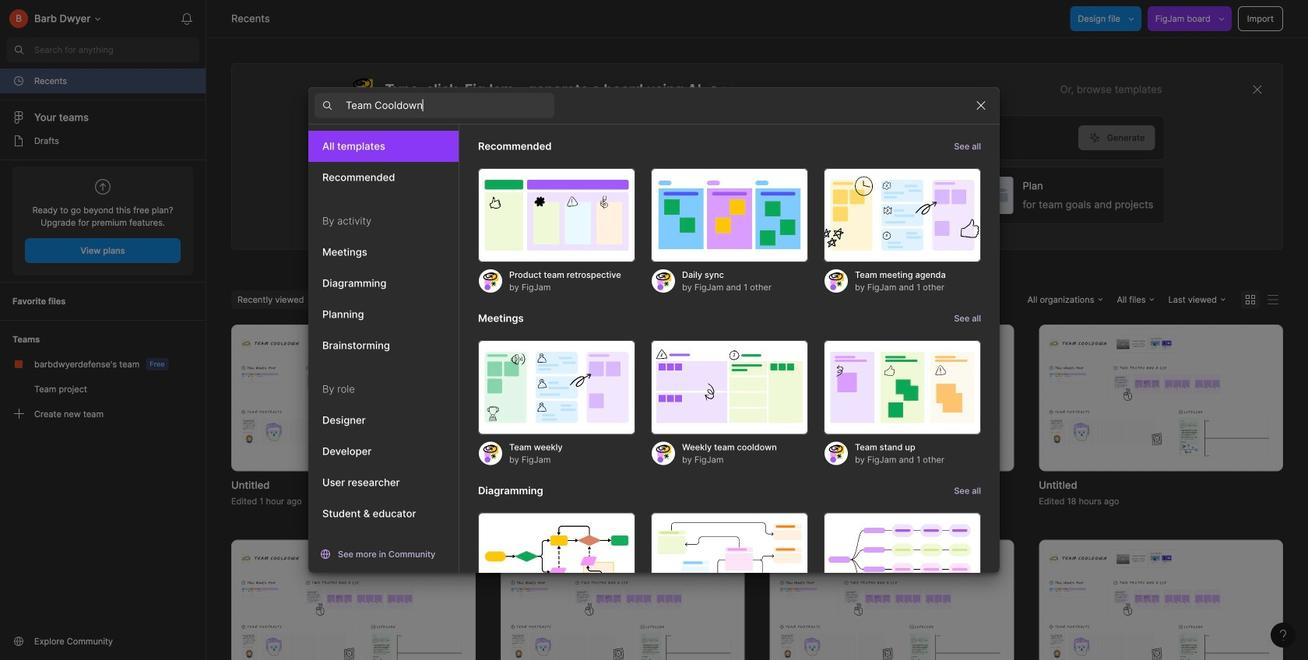 Task type: locate. For each thing, give the bounding box(es) containing it.
community 16 image
[[12, 636, 25, 648]]

dialog
[[309, 87, 1000, 639]]

team stand up image
[[824, 341, 982, 435]]

diagram basics image
[[478, 513, 636, 607]]

file thumbnail image
[[239, 335, 468, 462], [509, 335, 737, 462], [778, 335, 1007, 462], [1047, 335, 1276, 462], [239, 550, 468, 661], [509, 550, 737, 661], [778, 550, 1007, 661], [1047, 550, 1276, 661]]

recent 16 image
[[12, 75, 25, 87]]

team weekly image
[[478, 341, 636, 435]]

product team retrospective image
[[478, 168, 636, 263]]

page 16 image
[[12, 135, 25, 147]]

weekly team cooldown image
[[651, 341, 809, 435]]



Task type: describe. For each thing, give the bounding box(es) containing it.
Search templates text field
[[346, 96, 555, 115]]

bell 32 image
[[175, 6, 199, 31]]

Search for anything text field
[[34, 44, 199, 56]]

daily sync image
[[651, 168, 809, 263]]

mindmap image
[[824, 513, 982, 607]]

uml diagram image
[[651, 513, 809, 607]]

Ex: A weekly team meeting, starting with an ice breaker field
[[350, 116, 1079, 160]]

search 32 image
[[6, 37, 31, 62]]

team meeting agenda image
[[824, 168, 982, 263]]



